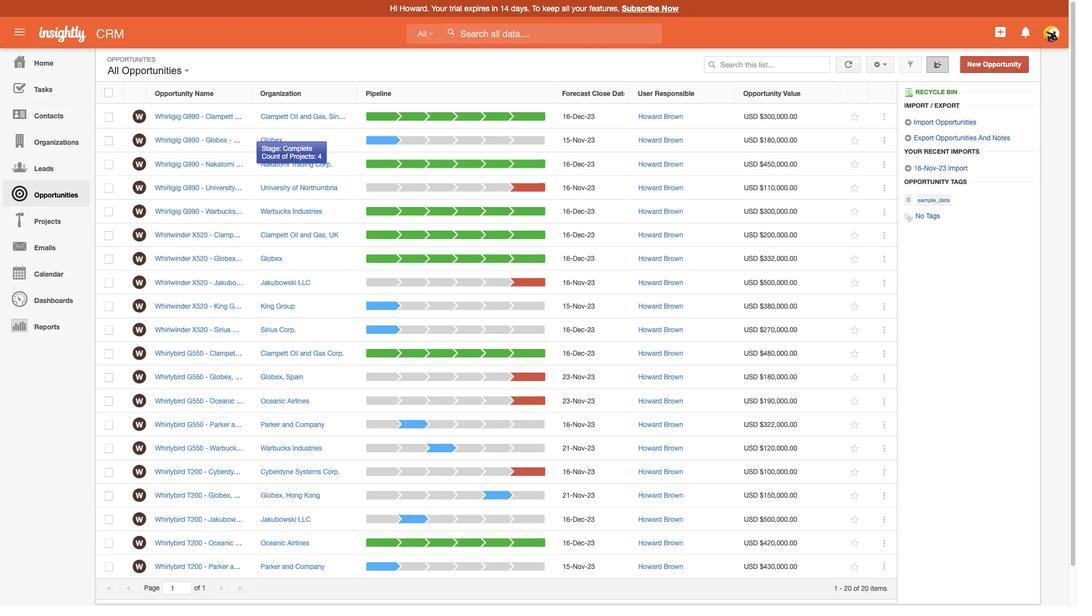 Task type: describe. For each thing, give the bounding box(es) containing it.
organization
[[260, 89, 301, 97]]

date
[[613, 89, 628, 97]]

hi howard. your trial expires in 14 days. to keep all your features, subscribe now
[[390, 4, 679, 13]]

and down whirlybird t200 - oceanic airlines - mark sakda link on the left bottom
[[230, 563, 241, 570]]

w for whirlwinder x520 - jakubowski llc - jason castillo
[[136, 278, 143, 287]]

$‎150,000.00
[[760, 491, 798, 499]]

$‎200,000.00
[[760, 231, 798, 239]]

2 singapore from the left
[[329, 113, 360, 120]]

1 sirius from the left
[[214, 326, 231, 334]]

16- for whirlybird g550 - clampett oil and gas corp. - katherine warren
[[563, 349, 573, 357]]

warren
[[330, 349, 352, 357]]

$‎120,000.00
[[760, 444, 798, 452]]

16-nov-23 for usd $‎110,000.00
[[563, 184, 595, 191]]

1 trading from the left
[[236, 160, 259, 168]]

usd $‎300,000.00 for warbucks industries
[[744, 207, 798, 215]]

page
[[144, 584, 160, 592]]

tasks link
[[3, 75, 90, 101]]

globex up whirlwinder x520 - jakubowski llc - jason castillo
[[214, 255, 236, 262]]

howard brown link for whirlybird g550 - warbucks industries - roger mills
[[639, 444, 684, 452]]

globex up whirligig g990 - nakatomi trading corp. - samantha wright
[[206, 136, 227, 144]]

dec- for nakatomi trading corp.
[[573, 160, 588, 168]]

follow image for usd $‎332,000.00
[[850, 254, 861, 265]]

2 w row from the top
[[96, 129, 897, 152]]

w link for whirlwinder x520 - jakubowski llc - jason castillo
[[133, 276, 146, 289]]

llc left barbara
[[246, 515, 259, 523]]

usd for whirlybird t200 - jakubowski llc - barbara lane
[[744, 515, 758, 523]]

albert for whirligig g990 - globex - albert lee globex
[[234, 136, 251, 144]]

oil left aaron
[[290, 113, 298, 120]]

1 follow image from the top
[[850, 135, 861, 146]]

imports
[[952, 148, 980, 155]]

whirlwinder x520 - jakubowski llc - jason castillo link
[[155, 278, 318, 286]]

x520 for king
[[192, 302, 208, 310]]

0 horizontal spatial export
[[915, 134, 934, 141]]

company right maria
[[295, 563, 325, 570]]

expires
[[465, 4, 490, 13]]

leads link
[[3, 154, 90, 180]]

10 w row from the top
[[96, 318, 897, 342]]

w link for whirligig g990 - nakatomi trading corp. - samantha wright
[[133, 157, 146, 171]]

2 brown from the top
[[664, 136, 684, 144]]

2 gas from the left
[[313, 349, 326, 357]]

row containing opportunity name
[[96, 83, 897, 104]]

gas, down organization
[[258, 113, 272, 120]]

circle arrow right image
[[905, 164, 913, 172]]

whirlybird t200 - oceanic airlines - mark sakda
[[155, 539, 300, 547]]

2 spain from the left
[[286, 373, 303, 381]]

whirligig for whirligig g990 - globex - albert lee globex
[[155, 136, 181, 144]]

16- inside 16-nov-23 import link
[[915, 164, 925, 172]]

opportunity for opportunity value
[[744, 89, 782, 97]]

23 for whirligig g990 - nakatomi trading corp. - samantha wright
[[588, 160, 595, 168]]

17 w row from the top
[[96, 484, 897, 508]]

import opportunities
[[913, 118, 977, 126]]

howard for whirligig g990 - university of northumbria - paula oliver
[[639, 184, 662, 191]]

oil up reyes
[[290, 349, 298, 357]]

industries up "whirlybird t200 - cyberdyne systems corp. - nicole gomez" link
[[242, 444, 271, 452]]

usd for whirlwinder x520 - sirius corp. - tina martin
[[744, 326, 758, 334]]

1 gas from the left
[[263, 349, 275, 357]]

follow image for whirlybird g550 - clampett oil and gas corp. - katherine warren
[[850, 349, 861, 359]]

16- for whirligig g990 - nakatomi trading corp. - samantha wright
[[563, 160, 573, 168]]

oceanic down barbara
[[261, 539, 286, 547]]

g990 for warbucks
[[183, 207, 199, 215]]

2 king from the left
[[261, 302, 274, 310]]

jakubowski up whirlwinder x520 - king group - chris chen link
[[214, 278, 250, 286]]

and left nichols
[[282, 563, 294, 570]]

opportunity value
[[744, 89, 801, 97]]

2 1 from the left
[[834, 584, 838, 592]]

oil down whirligig g990 - warbucks industries - roger mills link
[[244, 231, 252, 239]]

refresh list image
[[844, 61, 854, 68]]

15- for usd $‎380,000.00
[[563, 302, 573, 310]]

warbucks down whirlybird g550 - parker and company - lisa parker
[[210, 444, 240, 452]]

jakubowski up the king group link
[[261, 278, 296, 286]]

name
[[195, 89, 214, 97]]

7 w row from the top
[[96, 247, 897, 271]]

w link for whirlybird g550 - clampett oil and gas corp. - katherine warren
[[133, 347, 146, 360]]

16-dec-23 cell for clampett oil and gas, uk
[[554, 223, 630, 247]]

1 w row from the top
[[96, 105, 897, 129]]

all opportunities button
[[105, 62, 192, 79]]

parker down "whirlybird g550 - oceanic airlines - mark sakda"
[[210, 420, 230, 428]]

whirlybird g550 - warbucks industries - roger mills
[[155, 444, 311, 452]]

whirlwinder for whirlwinder x520 - sirius corp. - tina martin
[[155, 326, 191, 334]]

oceanic down "whirlybird g550 - globex, spain - katherine reyes"
[[210, 397, 235, 405]]

6 w row from the top
[[96, 223, 897, 247]]

14 w row from the top
[[96, 413, 897, 437]]

usd for whirligig g990 - warbucks industries - roger mills
[[744, 207, 758, 215]]

stage: complete count of projects: 4
[[262, 144, 322, 160]]

recycle bin link
[[905, 88, 963, 97]]

howard brown link for whirlwinder x520 - jakubowski llc - jason castillo
[[639, 278, 684, 286]]

warbucks down the "whirligig g990 - university of northumbria - paula oliver"
[[206, 207, 236, 215]]

2 hong from the left
[[286, 491, 302, 499]]

1 hong from the left
[[234, 491, 250, 499]]

usd $‎110,000.00
[[744, 184, 798, 191]]

notifications image
[[1020, 25, 1033, 39]]

1 systems from the left
[[243, 468, 269, 476]]

whirlybird for whirlybird t200 - parker and company -maria nichols
[[155, 563, 185, 570]]

llc down thomas
[[298, 515, 311, 523]]

usd $‎120,000.00
[[744, 444, 798, 452]]

follow image for whirligig g990 - nakatomi trading corp. - samantha wright
[[850, 159, 861, 170]]

usd $‎100,000.00
[[744, 468, 798, 476]]

follow image for whirlybird g550 - globex, spain - katherine reyes
[[850, 372, 861, 383]]

11 w row from the top
[[96, 342, 897, 365]]

2 northumbria from the left
[[300, 184, 338, 191]]

w for whirlybird g550 - warbucks industries - roger mills
[[136, 444, 143, 453]]

cog image
[[874, 61, 881, 68]]

howard for whirlybird g550 - warbucks industries - roger mills
[[639, 444, 662, 452]]

count
[[262, 152, 280, 160]]

w for whirlybird g550 - parker and company - lisa parker
[[136, 420, 143, 429]]

airlines up whirlybird g550 - parker and company - lisa parker link
[[237, 397, 258, 405]]

w link for whirlwinder x520 - clampett oil and gas, uk - nicholas flores
[[133, 228, 146, 242]]

whirlybird for whirlybird g550 - warbucks industries - roger mills
[[155, 444, 185, 452]]

globex up jason
[[261, 255, 282, 262]]

usd for whirlybird g550 - globex, spain - katherine reyes
[[744, 373, 758, 381]]

usd $‎500,000.00 for 16-nov-23
[[744, 278, 798, 286]]

whirlwinder x520 - sirius corp. - tina martin link
[[155, 326, 295, 334]]

pipeline
[[366, 89, 392, 97]]

emails link
[[3, 233, 90, 259]]

whirlybird t200 - cyberdyne systems corp. - nicole gomez link
[[155, 468, 342, 476]]

23 for whirligig g990 - clampett oil and gas, singapore - aaron lang
[[588, 113, 595, 120]]

brown for whirlybird g550 - warbucks industries - roger mills
[[664, 444, 684, 452]]

howard brown for whirlybird t200 - jakubowski llc - barbara lane
[[639, 515, 684, 523]]

clampett down organization
[[261, 113, 288, 120]]

follow image for whirlybird g550 - parker and company - lisa parker
[[850, 420, 861, 430]]

whirlybird t200 - cyberdyne systems corp. - nicole gomez
[[155, 468, 337, 476]]

$‎100,000.00
[[760, 468, 798, 476]]

whirlybird g550 - globex, spain - katherine reyes
[[155, 373, 308, 381]]

subscribe now link
[[622, 4, 679, 13]]

and down tina
[[249, 349, 261, 357]]

howard for whirligig g990 - warbucks industries - roger mills
[[639, 207, 662, 215]]

2 trading from the left
[[292, 160, 314, 168]]

opportunity right new
[[984, 61, 1022, 68]]

4 w row from the top
[[96, 176, 897, 200]]

whirlybird g550 - globex, spain - katherine reyes link
[[155, 373, 314, 381]]

no tags link
[[916, 212, 941, 220]]

9 w row from the top
[[96, 294, 897, 318]]

tags
[[927, 212, 941, 220]]

and left flores
[[300, 231, 312, 239]]

g550 for warbucks
[[187, 444, 204, 452]]

oil up 'whirligig g990 - globex - albert lee globex'
[[235, 113, 243, 120]]

1 northumbria from the left
[[245, 184, 283, 191]]

and down whirligig g990 - warbucks industries - roger mills link
[[254, 231, 265, 239]]

circle arrow right image
[[905, 118, 913, 126]]

clampett oil and gas, uk link
[[261, 231, 339, 239]]

opportunities up all opportunities
[[107, 56, 156, 63]]

w for whirlybird t200 - parker and company -maria nichols
[[136, 562, 143, 571]]

new opportunity
[[968, 61, 1022, 68]]

usd $‎150,000.00
[[744, 491, 798, 499]]

howard brown for whirlwinder x520 - jakubowski llc - jason castillo
[[639, 278, 684, 286]]

dashboards
[[34, 296, 73, 304]]

jakubowski llc for jason
[[261, 278, 311, 286]]

nakatomi trading corp.
[[261, 160, 332, 168]]

w for whirligig g990 - warbucks industries - roger mills
[[136, 207, 143, 216]]

whirlybird g550 - oceanic airlines - mark sakda link
[[155, 397, 307, 405]]

howard brown link for whirlybird g550 - oceanic airlines - mark sakda
[[639, 397, 684, 405]]

usd $‎500,000.00 for 16-dec-23
[[744, 515, 798, 523]]

warbucks down paula
[[261, 207, 291, 215]]

recent
[[924, 148, 950, 155]]

2 vertical spatial import
[[949, 164, 968, 172]]

$‎110,000.00
[[760, 184, 798, 191]]

opportunities inside navigation
[[34, 191, 78, 199]]

whirligig g990 - globex - albert lee globex
[[155, 136, 282, 144]]

2 usd from the top
[[744, 136, 758, 144]]

gomez
[[315, 468, 337, 476]]

follow image for whirlwinder x520 - clampett oil and gas, uk - nicholas flores
[[850, 230, 861, 241]]

1 1 from the left
[[202, 584, 206, 592]]

2 howard from the top
[[639, 136, 662, 144]]

usd $‎270,000.00
[[744, 326, 798, 334]]

2 systems from the left
[[295, 468, 321, 476]]

howard for whirlybird t200 - parker and company -maria nichols
[[639, 563, 662, 570]]

16-dec-23 cell for oceanic airlines
[[554, 531, 630, 555]]

howard brown link for whirlybird t200 - cyberdyne systems corp. - nicole gomez
[[639, 468, 684, 476]]

w link for whirlwinder x520 - king group - chris chen
[[133, 299, 146, 313]]

23 for whirlwinder x520 - globex - albert lee
[[588, 255, 595, 262]]

usd for whirlybird t200 - parker and company -maria nichols
[[744, 563, 758, 570]]

3 w row from the top
[[96, 152, 897, 176]]

2 20 from the left
[[862, 584, 869, 592]]

industries up whirlwinder x520 - clampett oil and gas, uk - nicholas flores link
[[238, 207, 267, 215]]

/
[[931, 102, 933, 109]]

howard for whirlwinder x520 - globex - albert lee
[[639, 255, 662, 262]]

1 spain from the left
[[235, 373, 252, 381]]

reports
[[34, 323, 60, 331]]

usd $‎450,000.00 cell
[[736, 152, 841, 176]]

and up whirlybird g550 - warbucks industries - roger mills link on the bottom left of page
[[231, 420, 243, 428]]

gas, down oliver
[[313, 231, 327, 239]]

whirlwinder x520 - king group - chris chen link
[[155, 302, 294, 310]]

parker up whirlybird g550 - warbucks industries - roger mills link on the bottom left of page
[[261, 420, 280, 428]]

projects:
[[290, 152, 316, 160]]

sirius corp. link
[[261, 326, 296, 334]]

globex, up "whirlybird g550 - oceanic airlines - mark sakda"
[[210, 373, 233, 381]]

llc left jason
[[252, 278, 264, 286]]

industries up nicole
[[293, 444, 322, 452]]

whirlybird t200 - globex, hong kong - terry thomas link
[[155, 491, 321, 499]]

jakubowski up whirlybird t200 - oceanic airlines - mark sakda
[[209, 515, 244, 523]]

g990 for nakatomi
[[183, 160, 199, 168]]

14
[[500, 4, 509, 13]]

0 vertical spatial export
[[935, 102, 960, 109]]

gas, left nicholas
[[267, 231, 281, 239]]

whirligig g990 - clampett oil and gas, singapore - aaron lang link
[[155, 113, 351, 120]]

usd $‎150,000.00 cell
[[736, 484, 841, 508]]

usd $‎480,000.00 cell
[[736, 342, 841, 365]]

llc right jason
[[298, 278, 311, 286]]

1 university from the left
[[206, 184, 235, 191]]

export opportunities and notes link
[[905, 134, 1011, 142]]

usd $‎180,000.00 for 23-nov-23
[[744, 373, 798, 381]]

$‎180,000.00 for 15-nov-23
[[760, 136, 798, 144]]

howard for whirlybird g550 - clampett oil and gas corp. - katherine warren
[[639, 349, 662, 357]]

16-dec-23 cell for globex
[[554, 247, 630, 271]]

2 sirius from the left
[[261, 326, 278, 334]]

your recent imports
[[905, 148, 980, 155]]

and left lang at the left top of page
[[300, 113, 312, 120]]

leads
[[34, 164, 54, 172]]

whirlybird t200 - oceanic airlines - mark sakda link
[[155, 539, 305, 547]]

opportunities for export opportunities and notes
[[936, 134, 977, 141]]

23 for whirlybird t200 - oceanic airlines - mark sakda
[[588, 539, 595, 547]]

15 w row from the top
[[96, 437, 897, 460]]

16-dec-23 for warbucks industries
[[563, 207, 595, 215]]

lee for whirligig g990 - globex - albert lee globex
[[253, 136, 264, 144]]

airlines down reyes
[[288, 397, 309, 405]]

globex, up barbara
[[261, 491, 284, 499]]

organizations link
[[3, 127, 90, 154]]

19 w row from the top
[[96, 531, 897, 555]]

whirlybird t200 - jakubowski llc - barbara lane
[[155, 515, 305, 523]]

cyberdyne systems corp.
[[261, 468, 340, 476]]

whirlwinder x520 - jakubowski llc - jason castillo
[[155, 278, 313, 286]]

gas, left lang at the left top of page
[[313, 113, 327, 120]]

company right lisa
[[295, 420, 325, 428]]

opportunity for opportunity name
[[155, 89, 193, 97]]

all link
[[407, 24, 441, 44]]

globex up stage:
[[261, 136, 282, 144]]

16-nov-23 import link
[[905, 164, 968, 172]]

whirlybird for whirlybird t200 - cyberdyne systems corp. - nicole gomez
[[155, 468, 185, 476]]

2 kong from the left
[[304, 491, 320, 499]]

howard brown link for whirligig g990 - clampett oil and gas, singapore - aaron lang
[[639, 113, 684, 120]]

1 king from the left
[[214, 302, 228, 310]]

airlines up whirlybird t200 - parker and company -maria nichols link
[[235, 539, 257, 547]]

oceanic down globex, spain
[[261, 397, 286, 405]]

hi
[[390, 4, 398, 13]]

import for import / export
[[905, 102, 929, 109]]

globex, left reyes
[[261, 373, 284, 381]]

contacts link
[[3, 101, 90, 127]]

1 uk from the left
[[283, 231, 292, 239]]

clampett down sirius corp.
[[261, 349, 288, 357]]

globex, up whirlybird t200 - jakubowski llc - barbara lane
[[209, 491, 232, 499]]

and up reyes
[[300, 349, 312, 357]]

company left maria
[[243, 563, 273, 570]]

company left lisa
[[245, 420, 274, 428]]

and down globex, spain link
[[282, 420, 294, 428]]

days.
[[511, 4, 530, 13]]

whirlybird g550 - oceanic airlines - mark sakda
[[155, 397, 301, 405]]

oil up whirlybird g550 - globex, spain - katherine reyes link
[[239, 349, 247, 357]]

howard for whirlybird t200 - jakubowski llc - barbara lane
[[639, 515, 662, 523]]

jakubowski down terry in the bottom of the page
[[261, 515, 296, 523]]

w for whirlybird g550 - clampett oil and gas corp. - katherine warren
[[136, 349, 143, 358]]

18 w row from the top
[[96, 508, 897, 531]]

1 group from the left
[[230, 302, 248, 310]]

$‎270,000.00
[[760, 326, 798, 334]]

2 university from the left
[[261, 184, 291, 191]]

whirlwinder x520 - clampett oil and gas, uk - nicholas flores link
[[155, 231, 350, 239]]

airlines down lane
[[288, 539, 309, 547]]

home link
[[3, 48, 90, 75]]

w link for whirlybird g550 - parker and company - lisa parker
[[133, 418, 146, 431]]

jason
[[270, 278, 289, 286]]

16- for whirligig g990 - clampett oil and gas, singapore - aaron lang
[[563, 113, 573, 120]]

howard.
[[400, 4, 429, 13]]

subscribe
[[622, 4, 660, 13]]

t200 for parker
[[187, 563, 202, 570]]

industries up nicholas
[[293, 207, 322, 215]]

usd $‎322,000.00 cell
[[736, 413, 841, 437]]

of right '1' field in the bottom of the page
[[194, 584, 200, 592]]

globex link for whirligig g990 - globex - albert lee
[[261, 136, 282, 144]]

sample_data link
[[916, 194, 953, 206]]

show sidebar image
[[934, 61, 942, 68]]

of down whirligig g990 - nakatomi trading corp. - samantha wright
[[237, 184, 243, 191]]

warbucks down lisa
[[261, 444, 291, 452]]

mills for whirligig g990 - warbucks industries - roger mills
[[294, 207, 307, 215]]

whirligig g990 - warbucks industries - roger mills
[[155, 207, 307, 215]]

20 w row from the top
[[96, 555, 897, 579]]

usd $‎500,000.00 cell for 16-nov-23
[[736, 271, 841, 294]]

emails
[[34, 244, 56, 251]]

whirligig g990 - warbucks industries - roger mills link
[[155, 207, 313, 215]]

16-dec-23 cell for warbucks industries
[[554, 200, 630, 223]]

of left items
[[854, 584, 860, 592]]

1 cyberdyne from the left
[[209, 468, 241, 476]]

terry
[[275, 491, 289, 499]]

1 singapore from the left
[[274, 113, 305, 120]]

23 for whirlybird g550 - globex, spain - katherine reyes
[[588, 373, 595, 381]]

usd $‎332,000.00 cell
[[736, 247, 841, 271]]

import opportunities link
[[905, 118, 977, 126]]

2 howard brown link from the top
[[639, 136, 684, 144]]

oil left flores
[[290, 231, 298, 239]]

13 w row from the top
[[96, 389, 897, 413]]

whirligig g990 - university of northumbria - paula oliver
[[155, 184, 325, 191]]

clampett down whirligig g990 - warbucks industries - roger mills in the top left of the page
[[214, 231, 242, 239]]

w link for whirligig g990 - warbucks industries - roger mills
[[133, 205, 146, 218]]

16 w row from the top
[[96, 460, 897, 484]]



Task type: locate. For each thing, give the bounding box(es) containing it.
1 vertical spatial usd $‎300,000.00 cell
[[736, 200, 841, 223]]

1 vertical spatial globex link
[[261, 255, 282, 262]]

howard brown for whirlwinder x520 - clampett oil and gas, uk - nicholas flores
[[639, 231, 684, 239]]

usd $‎500,000.00 cell
[[736, 271, 841, 294], [736, 508, 841, 531]]

nakatomi down 'whirligig g990 - globex - albert lee globex'
[[206, 160, 235, 168]]

0 horizontal spatial 1
[[202, 584, 206, 592]]

16-nov-23 for usd $‎100,000.00
[[563, 468, 595, 476]]

usd for whirlybird g550 - oceanic airlines - mark sakda
[[744, 397, 758, 405]]

1 vertical spatial usd $‎180,000.00
[[744, 373, 798, 381]]

16- for whirlwinder x520 - jakubowski llc - jason castillo
[[563, 278, 573, 286]]

1 vertical spatial 15-
[[563, 302, 573, 310]]

8 dec- from the top
[[573, 515, 588, 523]]

1 nakatomi from the left
[[206, 160, 235, 168]]

1 vertical spatial 15-nov-23 cell
[[554, 294, 630, 318]]

brown
[[664, 113, 684, 120], [664, 136, 684, 144], [664, 160, 684, 168], [664, 184, 684, 191], [664, 207, 684, 215], [664, 231, 684, 239], [664, 255, 684, 262], [664, 278, 684, 286], [664, 302, 684, 310], [664, 326, 684, 334], [664, 349, 684, 357], [664, 373, 684, 381], [664, 397, 684, 405], [664, 420, 684, 428], [664, 444, 684, 452], [664, 468, 684, 476], [664, 491, 684, 499], [664, 515, 684, 523], [664, 539, 684, 547], [664, 563, 684, 570]]

usd $‎180,000.00 down usd $‎480,000.00
[[744, 373, 798, 381]]

whirligig g990 - nakatomi trading corp. - samantha wright
[[155, 160, 336, 168]]

oliver
[[308, 184, 325, 191]]

17 w from the top
[[136, 491, 143, 500]]

0 vertical spatial mark
[[265, 397, 280, 405]]

1 $‎180,000.00 from the top
[[760, 136, 798, 144]]

cyberdyne down the whirlybird g550 - warbucks industries - roger mills
[[209, 468, 241, 476]]

whirlybird g550 - parker and company - lisa parker
[[155, 420, 314, 428]]

1 vertical spatial mark
[[264, 539, 279, 547]]

show list view filters image
[[907, 61, 915, 68]]

usd $‎110,000.00 cell
[[736, 176, 841, 200]]

4 howard brown link from the top
[[639, 184, 684, 191]]

1 field
[[163, 582, 191, 594]]

usd up usd $‎380,000.00
[[744, 278, 758, 286]]

nov- for whirlybird t200 - cyberdyne systems corp. - nicole gomez
[[573, 468, 588, 476]]

2 $‎500,000.00 from the top
[[760, 515, 798, 523]]

None checkbox
[[105, 113, 113, 122], [105, 160, 113, 169], [105, 184, 113, 193], [105, 207, 113, 216], [105, 231, 113, 240], [105, 279, 113, 288], [105, 326, 113, 335], [105, 373, 113, 382], [105, 468, 113, 477], [105, 515, 113, 524], [105, 539, 113, 548], [105, 113, 113, 122], [105, 160, 113, 169], [105, 184, 113, 193], [105, 207, 113, 216], [105, 231, 113, 240], [105, 279, 113, 288], [105, 326, 113, 335], [105, 373, 113, 382], [105, 468, 113, 477], [105, 515, 113, 524], [105, 539, 113, 548]]

1 vertical spatial usd $‎500,000.00 cell
[[736, 508, 841, 531]]

4 16-nov-23 cell from the top
[[554, 460, 630, 484]]

dec-
[[573, 113, 588, 120], [573, 160, 588, 168], [573, 207, 588, 215], [573, 231, 588, 239], [573, 255, 588, 262], [573, 326, 588, 334], [573, 349, 588, 357], [573, 515, 588, 523], [573, 539, 588, 547]]

clampett down 'whirlwinder x520 - sirius corp. - tina martin'
[[210, 349, 238, 357]]

oceanic down whirlybird t200 - jakubowski llc - barbara lane
[[209, 539, 234, 547]]

roger for whirlybird g550 - warbucks industries - roger mills
[[278, 444, 296, 452]]

now
[[662, 4, 679, 13]]

new
[[968, 61, 982, 68]]

23-nov-23 cell
[[554, 365, 630, 389], [554, 389, 630, 413]]

0 vertical spatial oceanic airlines link
[[261, 397, 309, 405]]

usd inside "cell"
[[744, 539, 758, 547]]

opportunities
[[107, 56, 156, 63], [122, 65, 182, 76], [936, 118, 977, 126], [936, 134, 977, 141], [34, 191, 78, 199]]

2 21- from the top
[[563, 491, 573, 499]]

close
[[592, 89, 611, 97]]

15 brown from the top
[[664, 444, 684, 452]]

howard brown link for whirlwinder x520 - sirius corp. - tina martin
[[639, 326, 684, 334]]

usd $‎430,000.00
[[744, 563, 798, 570]]

1 horizontal spatial spain
[[286, 373, 303, 381]]

0 horizontal spatial systems
[[243, 468, 269, 476]]

12 w row from the top
[[96, 365, 897, 389]]

lee for whirlwinder x520 - globex - albert lee
[[262, 255, 273, 262]]

3 x520 from the top
[[192, 278, 208, 286]]

opportunities up export opportunities and notes link
[[936, 118, 977, 126]]

2 g990 from the top
[[183, 136, 199, 144]]

cyberdyne up terry in the bottom of the page
[[261, 468, 294, 476]]

usd $‎190,000.00 cell
[[736, 389, 841, 413]]

1
[[202, 584, 206, 592], [834, 584, 838, 592]]

parker right lisa
[[294, 420, 314, 428]]

howard brown link for whirlybird t200 - globex, hong kong - terry thomas
[[639, 491, 684, 499]]

clampett oil and gas, singapore link
[[261, 113, 360, 120]]

1 vertical spatial oceanic airlines link
[[261, 539, 309, 547]]

king up 'whirlwinder x520 - sirius corp. - tina martin'
[[214, 302, 228, 310]]

1 horizontal spatial trading
[[292, 160, 314, 168]]

1 horizontal spatial 20
[[862, 584, 869, 592]]

0 vertical spatial 15-
[[563, 136, 573, 144]]

of inside stage: complete count of projects: 4
[[282, 152, 288, 160]]

1 parker and company link from the top
[[261, 420, 325, 428]]

0 vertical spatial usd $‎300,000.00
[[744, 113, 798, 120]]

1 vertical spatial parker and company
[[261, 563, 325, 570]]

9 16-dec-23 cell from the top
[[554, 531, 630, 555]]

and up 'whirligig g990 - globex - albert lee globex'
[[245, 113, 256, 120]]

whirlybird for whirlybird t200 - jakubowski llc - barbara lane
[[155, 515, 185, 523]]

$‎180,000.00
[[760, 136, 798, 144], [760, 373, 798, 381]]

usd down usd $‎480,000.00
[[744, 373, 758, 381]]

usd $‎100,000.00 cell
[[736, 460, 841, 484]]

parker and company link down reyes
[[261, 420, 325, 428]]

w link for whirlybird g550 - globex, spain - katherine reyes
[[133, 370, 146, 384]]

4 x520 from the top
[[192, 302, 208, 310]]

16-dec-23 for clampett oil and gas, uk
[[563, 231, 595, 239]]

0 vertical spatial all
[[418, 29, 427, 38]]

Search all data.... text field
[[441, 24, 662, 44]]

spain down whirlybird g550 - clampett oil and gas corp. - katherine warren
[[235, 373, 252, 381]]

brown for whirlwinder x520 - jakubowski llc - jason castillo
[[664, 278, 684, 286]]

jakubowski llc link down terry in the bottom of the page
[[261, 515, 311, 523]]

1 vertical spatial export
[[915, 134, 934, 141]]

howard brown link for whirlybird g550 - globex, spain - katherine reyes
[[639, 373, 684, 381]]

16-dec-23 for globex
[[563, 255, 595, 262]]

howard for whirlwinder x520 - clampett oil and gas, uk - nicholas flores
[[639, 231, 662, 239]]

21-nov-23 cell
[[554, 437, 630, 460], [554, 484, 630, 508]]

1 horizontal spatial uk
[[329, 231, 339, 239]]

w row
[[96, 105, 897, 129], [96, 129, 897, 152], [96, 152, 897, 176], [96, 176, 897, 200], [96, 200, 897, 223], [96, 223, 897, 247], [96, 247, 897, 271], [96, 271, 897, 294], [96, 294, 897, 318], [96, 318, 897, 342], [96, 342, 897, 365], [96, 365, 897, 389], [96, 389, 897, 413], [96, 413, 897, 437], [96, 437, 897, 460], [96, 460, 897, 484], [96, 484, 897, 508], [96, 508, 897, 531], [96, 531, 897, 555], [96, 555, 897, 579]]

8 whirlybird from the top
[[155, 515, 185, 523]]

1 vertical spatial warbucks industries link
[[261, 444, 322, 452]]

0 vertical spatial katherine
[[300, 349, 328, 357]]

4 follow image from the top
[[850, 278, 861, 288]]

16-dec-23 for clampett oil and gas corp.
[[563, 349, 595, 357]]

whirlybird for whirlybird g550 - parker and company - lisa parker
[[155, 420, 185, 428]]

0 vertical spatial your
[[432, 4, 447, 13]]

sakda up maria
[[281, 539, 300, 547]]

calendar
[[34, 270, 63, 278]]

hong up lane
[[286, 491, 302, 499]]

dec- for clampett oil and gas, uk
[[573, 231, 588, 239]]

home
[[34, 59, 53, 67]]

0 vertical spatial roger
[[273, 207, 292, 215]]

x520 down whirlwinder x520 - king group - chris chen
[[192, 326, 208, 334]]

nov- inside 16-nov-23 import link
[[925, 164, 939, 172]]

king up tina
[[261, 302, 274, 310]]

1 horizontal spatial hong
[[286, 491, 302, 499]]

usd $‎200,000.00 cell
[[736, 223, 841, 247]]

11 brown from the top
[[664, 349, 684, 357]]

4 dec- from the top
[[573, 231, 588, 239]]

18 w link from the top
[[133, 512, 146, 526]]

5 g990 from the top
[[183, 207, 199, 215]]

0 vertical spatial jakubowski llc
[[261, 278, 311, 286]]

usd $‎180,000.00 cell up $‎190,000.00
[[736, 365, 841, 389]]

usd $‎270,000.00 cell
[[736, 318, 841, 342]]

usd left $‎190,000.00
[[744, 397, 758, 405]]

15-nov-23 cell
[[554, 129, 630, 152], [554, 294, 630, 318], [554, 555, 630, 579]]

16-dec-23 cell
[[554, 105, 630, 129], [554, 152, 630, 176], [554, 200, 630, 223], [554, 223, 630, 247], [554, 247, 630, 271], [554, 318, 630, 342], [554, 342, 630, 365], [554, 508, 630, 531], [554, 531, 630, 555]]

10 howard from the top
[[639, 326, 662, 334]]

navigation
[[0, 48, 90, 338]]

systems up thomas
[[295, 468, 321, 476]]

usd down opportunity value
[[744, 113, 758, 120]]

2 t200 from the top
[[187, 491, 202, 499]]

usd $‎300,000.00 cell for clampett oil and gas, singapore
[[736, 105, 841, 129]]

oceanic airlines for whirlybird g550 - oceanic airlines - mark sakda
[[261, 397, 309, 405]]

16-nov-23 cell
[[554, 176, 630, 200], [554, 271, 630, 294], [554, 413, 630, 437], [554, 460, 630, 484]]

follow image for whirlwinder x520 - sirius corp. - tina martin
[[850, 325, 861, 336]]

trading
[[236, 160, 259, 168], [292, 160, 314, 168]]

1 vertical spatial jakubowski llc link
[[261, 515, 311, 523]]

5 16-dec-23 cell from the top
[[554, 247, 630, 271]]

1 vertical spatial import
[[915, 118, 934, 126]]

3 howard brown from the top
[[639, 160, 684, 168]]

1 vertical spatial 15-nov-23
[[563, 302, 595, 310]]

gas left warren
[[313, 349, 326, 357]]

1 horizontal spatial group
[[276, 302, 295, 310]]

2 globex link from the top
[[261, 255, 282, 262]]

clampett left nicholas
[[261, 231, 288, 239]]

usd for whirlybird t200 - cyberdyne systems corp. - nicole gomez
[[744, 468, 758, 476]]

brown for whirlybird t200 - cyberdyne systems corp. - nicole gomez
[[664, 468, 684, 476]]

19 w from the top
[[136, 538, 143, 548]]

0 horizontal spatial all
[[108, 65, 119, 76]]

g550 down "whirlybird g550 - oceanic airlines - mark sakda"
[[187, 420, 204, 428]]

g550 for clampett
[[187, 349, 204, 357]]

14 usd from the top
[[744, 420, 758, 428]]

parker left nichols
[[261, 563, 280, 570]]

t200 down the whirlybird g550 - warbucks industries - roger mills
[[187, 468, 202, 476]]

row group containing w
[[96, 105, 897, 579]]

lane
[[291, 515, 305, 523]]

oil
[[235, 113, 243, 120], [290, 113, 298, 120], [244, 231, 252, 239], [290, 231, 298, 239], [239, 349, 247, 357], [290, 349, 298, 357]]

1 horizontal spatial all
[[418, 29, 427, 38]]

16-dec-23
[[563, 113, 595, 120], [563, 160, 595, 168], [563, 207, 595, 215], [563, 231, 595, 239], [563, 255, 595, 262], [563, 326, 595, 334], [563, 349, 595, 357], [563, 515, 595, 523], [563, 539, 595, 547]]

0 vertical spatial lee
[[253, 136, 264, 144]]

3 whirlybird from the top
[[155, 397, 185, 405]]

0 vertical spatial usd $‎500,000.00 cell
[[736, 271, 841, 294]]

5 w row from the top
[[96, 200, 897, 223]]

5 t200 from the top
[[187, 563, 202, 570]]

white image
[[447, 28, 455, 36]]

whirlwinder x520 - globex - albert lee
[[155, 255, 273, 262]]

16-dec-23 for nakatomi trading corp.
[[563, 160, 595, 168]]

university of northumbria link
[[261, 184, 338, 191]]

x520 up whirlwinder x520 - jakubowski llc - jason castillo
[[192, 255, 208, 262]]

2 uk from the left
[[329, 231, 339, 239]]

1 horizontal spatial 1
[[834, 584, 838, 592]]

1 vertical spatial oceanic airlines
[[261, 539, 309, 547]]

8 w from the top
[[136, 278, 143, 287]]

3 follow image from the top
[[850, 206, 861, 217]]

16-dec-23 for sirius corp.
[[563, 326, 595, 334]]

0 vertical spatial 23-
[[563, 373, 573, 381]]

howard for whirligig g990 - nakatomi trading corp. - samantha wright
[[639, 160, 662, 168]]

usd $‎300,000.00 cell
[[736, 105, 841, 129], [736, 200, 841, 223]]

whirligig g990 - nakatomi trading corp. - samantha wright link
[[155, 160, 341, 168]]

1 16-dec-23 cell from the top
[[554, 105, 630, 129]]

1 horizontal spatial systems
[[295, 468, 321, 476]]

w link for whirlwinder x520 - globex - albert lee
[[133, 252, 146, 265]]

1 howard brown from the top
[[639, 113, 684, 120]]

usd $‎180,000.00 up usd $‎450,000.00
[[744, 136, 798, 144]]

howard brown for whirlybird g550 - oceanic airlines - mark sakda
[[639, 397, 684, 405]]

0 horizontal spatial group
[[230, 302, 248, 310]]

4 t200 from the top
[[187, 539, 202, 547]]

row
[[96, 83, 897, 104]]

your down circle arrow left image
[[905, 148, 923, 155]]

$‎190,000.00
[[760, 397, 798, 405]]

usd $‎420,000.00 cell
[[736, 531, 841, 555]]

usd $‎180,000.00
[[744, 136, 798, 144], [744, 373, 798, 381]]

brown for whirlybird t200 - parker and company -maria nichols
[[664, 563, 684, 570]]

dec- for jakubowski llc
[[573, 515, 588, 523]]

globex,
[[210, 373, 233, 381], [261, 373, 284, 381], [209, 491, 232, 499], [261, 491, 284, 499]]

industries
[[238, 207, 267, 215], [293, 207, 322, 215], [242, 444, 271, 452], [293, 444, 322, 452]]

follow image
[[850, 112, 861, 122], [850, 183, 861, 193], [850, 254, 861, 265], [850, 278, 861, 288], [850, 301, 861, 312], [850, 396, 861, 407], [850, 491, 861, 501], [850, 562, 861, 572]]

opportunities inside "button"
[[122, 65, 182, 76]]

usd $‎300,000.00 down opportunity value
[[744, 113, 798, 120]]

1 usd $‎180,000.00 from the top
[[744, 136, 798, 144]]

$‎450,000.00
[[760, 160, 798, 168]]

sakda
[[282, 397, 301, 405], [281, 539, 300, 547]]

11 w from the top
[[136, 349, 143, 358]]

w
[[136, 112, 143, 121], [136, 136, 143, 145], [136, 159, 143, 169], [136, 183, 143, 192], [136, 207, 143, 216], [136, 230, 143, 240], [136, 254, 143, 263], [136, 278, 143, 287], [136, 301, 143, 311], [136, 325, 143, 334], [136, 349, 143, 358], [136, 373, 143, 382], [136, 396, 143, 405], [136, 420, 143, 429], [136, 444, 143, 453], [136, 467, 143, 477], [136, 491, 143, 500], [136, 515, 143, 524], [136, 538, 143, 548], [136, 562, 143, 571]]

12 howard from the top
[[639, 373, 662, 381]]

oceanic airlines link for whirlybird g550 - oceanic airlines - mark sakda
[[261, 397, 309, 405]]

0 horizontal spatial gas
[[263, 349, 275, 357]]

usd for whirlybird g550 - clampett oil and gas corp. - katherine warren
[[744, 349, 758, 357]]

castillo
[[290, 278, 313, 286]]

1 vertical spatial $‎300,000.00
[[760, 207, 798, 215]]

all inside "button"
[[108, 65, 119, 76]]

opportunity down 16-nov-23 import link
[[905, 178, 950, 185]]

items
[[871, 584, 887, 592]]

jakubowski llc
[[261, 278, 311, 286], [261, 515, 311, 523]]

brown for whirlybird g550 - parker and company - lisa parker
[[664, 420, 684, 428]]

g990
[[183, 113, 199, 120], [183, 136, 199, 144], [183, 160, 199, 168], [183, 184, 199, 191], [183, 207, 199, 215]]

16 w link from the top
[[133, 465, 146, 479]]

kong left terry in the bottom of the page
[[252, 491, 268, 499]]

jakubowski llc up chen
[[261, 278, 311, 286]]

recycle
[[916, 88, 945, 96]]

1 horizontal spatial nakatomi
[[261, 160, 290, 168]]

0 horizontal spatial university
[[206, 184, 235, 191]]

brown for whirlybird g550 - oceanic airlines - mark sakda
[[664, 397, 684, 405]]

whirlwinder
[[155, 231, 191, 239], [155, 255, 191, 262], [155, 278, 191, 286], [155, 302, 191, 310], [155, 326, 191, 334]]

1 horizontal spatial king
[[261, 302, 274, 310]]

features,
[[590, 4, 620, 13]]

paula
[[289, 184, 306, 191]]

usd $‎450,000.00
[[744, 160, 798, 168]]

0 horizontal spatial hong
[[234, 491, 250, 499]]

0 vertical spatial $‎180,000.00
[[760, 136, 798, 144]]

5 usd from the top
[[744, 207, 758, 215]]

$‎180,000.00 down $‎480,000.00
[[760, 373, 798, 381]]

2 usd $‎180,000.00 cell from the top
[[736, 365, 841, 389]]

14 w link from the top
[[133, 418, 146, 431]]

usd $‎180,000.00 cell
[[736, 129, 841, 152], [736, 365, 841, 389]]

1 vertical spatial 21-nov-23
[[563, 491, 595, 499]]

of left oliver
[[292, 184, 298, 191]]

1 usd $‎500,000.00 from the top
[[744, 278, 798, 286]]

0 horizontal spatial kong
[[252, 491, 268, 499]]

1 vertical spatial jakubowski llc
[[261, 515, 311, 523]]

1 vertical spatial 21-nov-23 cell
[[554, 484, 630, 508]]

brown for whirlwinder x520 - sirius corp. - tina martin
[[664, 326, 684, 334]]

$‎500,000.00 up $‎380,000.00 on the right
[[760, 278, 798, 286]]

university of northumbria
[[261, 184, 338, 191]]

w for whirlwinder x520 - clampett oil and gas, uk - nicholas flores
[[136, 230, 143, 240]]

2 vertical spatial 15-nov-23
[[563, 563, 595, 570]]

northumbria down wright
[[300, 184, 338, 191]]

4 w from the top
[[136, 183, 143, 192]]

usd left $‎322,000.00
[[744, 420, 758, 428]]

1 vertical spatial usd $‎300,000.00
[[744, 207, 798, 215]]

howard brown for whirlybird g550 - globex, spain - katherine reyes
[[639, 373, 684, 381]]

user responsible
[[638, 89, 695, 97]]

2 follow image from the top
[[850, 183, 861, 193]]

systems up whirlybird t200 - globex, hong kong - terry thomas link
[[243, 468, 269, 476]]

6 brown from the top
[[664, 231, 684, 239]]

23 for whirlybird g550 - parker and company - lisa parker
[[588, 420, 595, 428]]

x520 up the whirlwinder x520 - globex - albert lee
[[192, 231, 208, 239]]

1 vertical spatial $‎180,000.00
[[760, 373, 798, 381]]

$‎332,000.00
[[760, 255, 798, 262]]

5 whirligig from the top
[[155, 207, 181, 215]]

20 howard from the top
[[639, 563, 662, 570]]

g990 for globex
[[183, 136, 199, 144]]

usd for whirlwinder x520 - jakubowski llc - jason castillo
[[744, 278, 758, 286]]

1 vertical spatial mills
[[298, 444, 311, 452]]

1 horizontal spatial your
[[905, 148, 923, 155]]

1 vertical spatial 23-nov-23
[[563, 397, 595, 405]]

1 - 20 of 20 items
[[834, 584, 887, 592]]

uk right nicholas
[[329, 231, 339, 239]]

-
[[201, 113, 204, 120], [307, 113, 309, 120], [201, 136, 204, 144], [229, 136, 232, 144], [201, 160, 204, 168], [279, 160, 282, 168], [201, 184, 204, 191], [285, 184, 287, 191], [201, 207, 204, 215], [269, 207, 272, 215], [210, 231, 212, 239], [294, 231, 297, 239], [210, 255, 212, 262], [238, 255, 240, 262], [210, 278, 212, 286], [266, 278, 269, 286], [210, 302, 212, 310], [250, 302, 253, 310], [210, 326, 212, 334], [251, 326, 254, 334], [205, 349, 208, 357], [295, 349, 298, 357], [205, 373, 208, 381], [254, 373, 257, 381], [205, 397, 208, 405], [260, 397, 263, 405], [205, 420, 208, 428], [276, 420, 278, 428], [205, 444, 208, 452], [273, 444, 276, 452], [204, 468, 207, 476], [290, 468, 292, 476], [204, 491, 207, 499], [270, 491, 273, 499], [204, 515, 207, 523], [260, 515, 263, 523], [204, 539, 207, 547], [259, 539, 262, 547], [204, 563, 207, 570], [274, 563, 277, 570], [840, 584, 843, 592]]

import up tags
[[949, 164, 968, 172]]

whirligig g990 - globex - albert lee link
[[155, 136, 270, 144]]

navigation containing home
[[0, 48, 90, 338]]

g550 up "whirlybird g550 - oceanic airlines - mark sakda"
[[187, 373, 204, 381]]

warbucks industries down paula
[[261, 207, 322, 215]]

2 jakubowski llc from the top
[[261, 515, 311, 523]]

8 w row from the top
[[96, 271, 897, 294]]

katherine left reyes
[[259, 373, 288, 381]]

2 warbucks industries link from the top
[[261, 444, 322, 452]]

16-dec-23 for oceanic airlines
[[563, 539, 595, 547]]

2 group from the left
[[276, 302, 295, 310]]

w for whirlybird t200 - globex, hong kong - terry thomas
[[136, 491, 143, 500]]

1 horizontal spatial katherine
[[300, 349, 328, 357]]

globex, hong kong link
[[261, 491, 320, 499]]

jakubowski llc link up chen
[[261, 278, 311, 286]]

0 vertical spatial 21-nov-23
[[563, 444, 595, 452]]

4 follow image from the top
[[850, 230, 861, 241]]

value
[[784, 89, 801, 97]]

sirius corp.
[[261, 326, 296, 334]]

1 follow image from the top
[[850, 112, 861, 122]]

g550 for globex,
[[187, 373, 204, 381]]

3 16-nov-23 from the top
[[563, 420, 595, 428]]

complete
[[283, 144, 312, 152]]

0 vertical spatial 15-nov-23
[[563, 136, 595, 144]]

2 vertical spatial 15-nov-23 cell
[[554, 555, 630, 579]]

0 horizontal spatial king
[[214, 302, 228, 310]]

2 $‎180,000.00 from the top
[[760, 373, 798, 381]]

16- for whirlwinder x520 - clampett oil and gas, uk - nicholas flores
[[563, 231, 573, 239]]

0 vertical spatial $‎300,000.00
[[760, 113, 798, 120]]

1 vertical spatial your
[[905, 148, 923, 155]]

usd $‎180,000.00 cell for 23-nov-23
[[736, 365, 841, 389]]

0 vertical spatial jakubowski llc link
[[261, 278, 311, 286]]

usd left $‎430,000.00
[[744, 563, 758, 570]]

0 vertical spatial parker and company link
[[261, 420, 325, 428]]

reports link
[[3, 312, 90, 338]]

$‎430,000.00
[[760, 563, 798, 570]]

whirligig for whirligig g990 - university of northumbria - paula oliver
[[155, 184, 181, 191]]

w for whirlwinder x520 - globex - albert lee
[[136, 254, 143, 263]]

uk left nicholas
[[283, 231, 292, 239]]

0 vertical spatial 21-nov-23 cell
[[554, 437, 630, 460]]

mark for whirlybird g550 - oceanic airlines - mark sakda
[[265, 397, 280, 405]]

follow image for usd $‎500,000.00
[[850, 278, 861, 288]]

23- for usd $‎180,000.00
[[563, 373, 573, 381]]

w link for whirlybird g550 - oceanic airlines - mark sakda
[[133, 394, 146, 407]]

keep
[[543, 4, 560, 13]]

responsible
[[655, 89, 695, 97]]

1 right '1' field in the bottom of the page
[[202, 584, 206, 592]]

1 t200 from the top
[[187, 468, 202, 476]]

clampett up 'whirligig g990 - globex - albert lee globex'
[[206, 113, 233, 120]]

3 follow image from the top
[[850, 254, 861, 265]]

usd $‎380,000.00 cell
[[736, 294, 841, 318]]

user
[[638, 89, 653, 97]]

northumbria down whirligig g990 - nakatomi trading corp. - samantha wright link
[[245, 184, 283, 191]]

globex link for whirlwinder x520 - globex - albert lee
[[261, 255, 282, 262]]

16-dec-23 for jakubowski llc
[[563, 515, 595, 523]]

23-nov-23 cell for usd $‎190,000.00
[[554, 389, 630, 413]]

2 cyberdyne from the left
[[261, 468, 294, 476]]

globex, hong kong
[[261, 491, 320, 499]]

follow image for usd $‎190,000.00
[[850, 396, 861, 407]]

1 vertical spatial sakda
[[281, 539, 300, 547]]

$‎380,000.00
[[760, 302, 798, 310]]

row group
[[96, 105, 897, 579]]

mills up clampett oil and gas, uk link
[[294, 207, 307, 215]]

16 w from the top
[[136, 467, 143, 477]]

howard brown for whirlybird t200 - globex, hong kong - terry thomas
[[639, 491, 684, 499]]

parker and company link
[[261, 420, 325, 428], [261, 563, 325, 570]]

7 w link from the top
[[133, 252, 146, 265]]

usd for whirligig g990 - university of northumbria - paula oliver
[[744, 184, 758, 191]]

of 1
[[194, 584, 206, 592]]

1 horizontal spatial export
[[935, 102, 960, 109]]

0 vertical spatial 21-
[[563, 444, 573, 452]]

howard brown link for whirlybird g550 - clampett oil and gas corp. - katherine warren
[[639, 349, 684, 357]]

1 left items
[[834, 584, 838, 592]]

howard brown
[[639, 113, 684, 120], [639, 136, 684, 144], [639, 160, 684, 168], [639, 184, 684, 191], [639, 207, 684, 215], [639, 231, 684, 239], [639, 255, 684, 262], [639, 278, 684, 286], [639, 302, 684, 310], [639, 326, 684, 334], [639, 349, 684, 357], [639, 373, 684, 381], [639, 397, 684, 405], [639, 420, 684, 428], [639, 444, 684, 452], [639, 468, 684, 476], [639, 491, 684, 499], [639, 515, 684, 523], [639, 539, 684, 547], [639, 563, 684, 570]]

your
[[572, 4, 587, 13]]

usd left the $‎332,000.00
[[744, 255, 758, 262]]

0 horizontal spatial northumbria
[[245, 184, 283, 191]]

sakda for whirlybird g550 - oceanic airlines - mark sakda
[[282, 397, 301, 405]]

usd inside cell
[[744, 444, 758, 452]]

21-nov-23 cell for usd $‎150,000.00
[[554, 484, 630, 508]]

dec- for warbucks industries
[[573, 207, 588, 215]]

0 horizontal spatial cyberdyne
[[209, 468, 241, 476]]

15 howard from the top
[[639, 444, 662, 452]]

3 whirligig from the top
[[155, 160, 181, 168]]

1 horizontal spatial sirius
[[261, 326, 278, 334]]

sirius down whirlwinder x520 - king group - chris chen
[[214, 326, 231, 334]]

1 vertical spatial all
[[108, 65, 119, 76]]

nov-
[[573, 136, 588, 144], [925, 164, 939, 172], [573, 184, 588, 191], [573, 278, 588, 286], [573, 302, 588, 310], [573, 373, 588, 381], [573, 397, 588, 405], [573, 420, 588, 428], [573, 444, 588, 452], [573, 468, 588, 476], [573, 491, 588, 499], [573, 563, 588, 570]]

$‎180,000.00 for 23-nov-23
[[760, 373, 798, 381]]

16-dec-23 cell for nakatomi trading corp.
[[554, 152, 630, 176]]

whirlybird for whirlybird g550 - clampett oil and gas corp. - katherine warren
[[155, 349, 185, 357]]

0 horizontal spatial katherine
[[259, 373, 288, 381]]

import / export
[[905, 102, 960, 109]]

t200 up of 1
[[187, 563, 202, 570]]

howard brown link for whirlybird t200 - parker and company -maria nichols
[[639, 563, 684, 570]]

1 23-nov-23 cell from the top
[[554, 365, 630, 389]]

2 usd $‎180,000.00 from the top
[[744, 373, 798, 381]]

oceanic airlines for whirlybird t200 - oceanic airlines - mark sakda
[[261, 539, 309, 547]]

nicholas
[[298, 231, 324, 239]]

1 usd from the top
[[744, 113, 758, 120]]

follow image for usd $‎110,000.00
[[850, 183, 861, 193]]

cyberdyne systems corp. link
[[261, 468, 340, 476]]

18 howard brown link from the top
[[639, 515, 684, 523]]

katherine left warren
[[300, 349, 328, 357]]

1 vertical spatial parker and company link
[[261, 563, 325, 570]]

23-nov-23 for usd $‎180,000.00
[[563, 373, 595, 381]]

0 horizontal spatial nakatomi
[[206, 160, 235, 168]]

0 vertical spatial sakda
[[282, 397, 301, 405]]

0 vertical spatial 23-nov-23
[[563, 373, 595, 381]]

usd left $‎480,000.00
[[744, 349, 758, 357]]

projects link
[[3, 207, 90, 233]]

16-nov-23
[[563, 184, 595, 191], [563, 278, 595, 286], [563, 420, 595, 428], [563, 468, 595, 476]]

1 vertical spatial albert
[[242, 255, 260, 262]]

t200 for oceanic
[[187, 539, 202, 547]]

2 howard brown from the top
[[639, 136, 684, 144]]

9 howard from the top
[[639, 302, 662, 310]]

7 brown from the top
[[664, 255, 684, 262]]

3 w from the top
[[136, 159, 143, 169]]

16-nov-23 for usd $‎322,000.00
[[563, 420, 595, 428]]

usd $‎430,000.00 cell
[[736, 555, 841, 579]]

to
[[532, 4, 541, 13]]

usd left '$‎120,000.00'
[[744, 444, 758, 452]]

in
[[492, 4, 498, 13]]

Search this list... text field
[[704, 56, 831, 73]]

circle arrow left image
[[905, 134, 913, 142]]

usd for whirlybird t200 - globex, hong kong - terry thomas
[[744, 491, 758, 499]]

import right circle arrow right image
[[915, 118, 934, 126]]

usd $‎180,000.00 cell up $‎450,000.00
[[736, 129, 841, 152]]

nov- for whirlwinder x520 - king group - chris chen
[[573, 302, 588, 310]]

1 vertical spatial 21-
[[563, 491, 573, 499]]

3 16-dec-23 cell from the top
[[554, 200, 630, 223]]

usd for whirligig g990 - nakatomi trading corp. - samantha wright
[[744, 160, 758, 168]]

crm
[[96, 26, 124, 41]]

0 vertical spatial usd $‎500,000.00
[[744, 278, 798, 286]]

2 vertical spatial 15-
[[563, 563, 573, 570]]

usd down the usd $‎150,000.00
[[744, 515, 758, 523]]

uk
[[283, 231, 292, 239], [329, 231, 339, 239]]

howard brown for whirlybird t200 - parker and company -maria nichols
[[639, 563, 684, 570]]

follow image
[[850, 135, 861, 146], [850, 159, 861, 170], [850, 206, 861, 217], [850, 230, 861, 241], [850, 325, 861, 336], [850, 349, 861, 359], [850, 372, 861, 383], [850, 420, 861, 430], [850, 443, 861, 454], [850, 467, 861, 478], [850, 514, 861, 525], [850, 538, 861, 549]]

1 w link from the top
[[133, 110, 146, 123]]

usd $‎300,000.00 up "usd $‎200,000.00"
[[744, 207, 798, 215]]

globex link up stage:
[[261, 136, 282, 144]]

usd $‎500,000.00 down the usd $‎150,000.00
[[744, 515, 798, 523]]

nakatomi down stage:
[[261, 160, 290, 168]]

samantha
[[284, 160, 314, 168]]

jakubowski llc link for barbara
[[261, 515, 311, 523]]

1 vertical spatial lee
[[262, 255, 273, 262]]

0 horizontal spatial trading
[[236, 160, 259, 168]]

usd $‎300,000.00 for clampett oil and gas, singapore
[[744, 113, 798, 120]]

maria
[[277, 563, 294, 570]]

search image
[[708, 61, 716, 68]]

spain
[[235, 373, 252, 381], [286, 373, 303, 381]]

$‎322,000.00
[[760, 420, 798, 428]]

king group
[[261, 302, 295, 310]]

$‎500,000.00 for 16-nov-23
[[760, 278, 798, 286]]

1 20 from the left
[[845, 584, 852, 592]]

0 vertical spatial warbucks industries link
[[261, 207, 322, 215]]

0 vertical spatial $‎500,000.00
[[760, 278, 798, 286]]

1 horizontal spatial kong
[[304, 491, 320, 499]]

howard for whirlybird g550 - globex, spain - katherine reyes
[[639, 373, 662, 381]]

0 horizontal spatial 20
[[845, 584, 852, 592]]

1 kong from the left
[[252, 491, 268, 499]]

1 vertical spatial usd $‎500,000.00
[[744, 515, 798, 523]]

warbucks industries link for whirligig g990 - warbucks industries - roger mills
[[261, 207, 322, 215]]

3 16-dec-23 from the top
[[563, 207, 595, 215]]

lee up jason
[[262, 255, 273, 262]]

usd $‎500,000.00 cell up $‎380,000.00 on the right
[[736, 271, 841, 294]]

singapore down organization
[[274, 113, 305, 120]]

1 horizontal spatial cyberdyne
[[261, 468, 294, 476]]

23 for whirlwinder x520 - sirius corp. - tina martin
[[588, 326, 595, 334]]

howard brown link for whirlybird g550 - parker and company - lisa parker
[[639, 420, 684, 428]]

0 horizontal spatial uk
[[283, 231, 292, 239]]

albert up whirligig g990 - nakatomi trading corp. - samantha wright
[[234, 136, 251, 144]]

7 howard brown from the top
[[639, 255, 684, 262]]

2 23-nov-23 from the top
[[563, 397, 595, 405]]

$‎300,000.00 down $‎110,000.00
[[760, 207, 798, 215]]

spain down clampett oil and gas corp.
[[286, 373, 303, 381]]

21-nov-23 for usd $‎150,000.00
[[563, 491, 595, 499]]

g550 for oceanic
[[187, 397, 204, 405]]

export right circle arrow left image
[[915, 134, 934, 141]]

2 16-nov-23 cell from the top
[[554, 271, 630, 294]]

1 vertical spatial roger
[[278, 444, 296, 452]]

parker
[[210, 420, 230, 428], [261, 420, 280, 428], [294, 420, 314, 428], [209, 563, 228, 570], [261, 563, 280, 570]]

0 vertical spatial parker and company
[[261, 420, 325, 428]]

18 brown from the top
[[664, 515, 684, 523]]

0 vertical spatial usd $‎300,000.00 cell
[[736, 105, 841, 129]]

None checkbox
[[104, 88, 113, 97], [105, 136, 113, 145], [105, 255, 113, 264], [105, 302, 113, 311], [105, 350, 113, 359], [105, 397, 113, 406], [105, 421, 113, 430], [105, 444, 113, 453], [105, 492, 113, 501], [105, 563, 113, 572], [104, 88, 113, 97], [105, 136, 113, 145], [105, 255, 113, 264], [105, 302, 113, 311], [105, 350, 113, 359], [105, 397, 113, 406], [105, 421, 113, 430], [105, 444, 113, 453], [105, 492, 113, 501], [105, 563, 113, 572]]

5 x520 from the top
[[192, 326, 208, 334]]

15-nov-23
[[563, 136, 595, 144], [563, 302, 595, 310], [563, 563, 595, 570]]

10 howard brown link from the top
[[639, 326, 684, 334]]

usd $‎120,000.00 cell
[[736, 437, 841, 460]]

4 whirligig from the top
[[155, 184, 181, 191]]

martin
[[271, 326, 290, 334]]

2 nakatomi from the left
[[261, 160, 290, 168]]

13 howard from the top
[[639, 397, 662, 405]]

w for whirlybird g550 - globex, spain - katherine reyes
[[136, 373, 143, 382]]

5 w link from the top
[[133, 205, 146, 218]]

0 horizontal spatial your
[[432, 4, 447, 13]]

0 vertical spatial mills
[[294, 207, 307, 215]]

parker down whirlybird t200 - oceanic airlines - mark sakda
[[209, 563, 228, 570]]

9 howard brown from the top
[[639, 302, 684, 310]]

10 howard brown from the top
[[639, 326, 684, 334]]

nichols
[[296, 563, 318, 570]]

of right count at the top left of the page
[[282, 152, 288, 160]]

$‎480,000.00
[[760, 349, 798, 357]]

w link for whirligig g990 - university of northumbria - paula oliver
[[133, 181, 146, 194]]



Task type: vqa. For each thing, say whether or not it's contained in the screenshot.
0.00%
no



